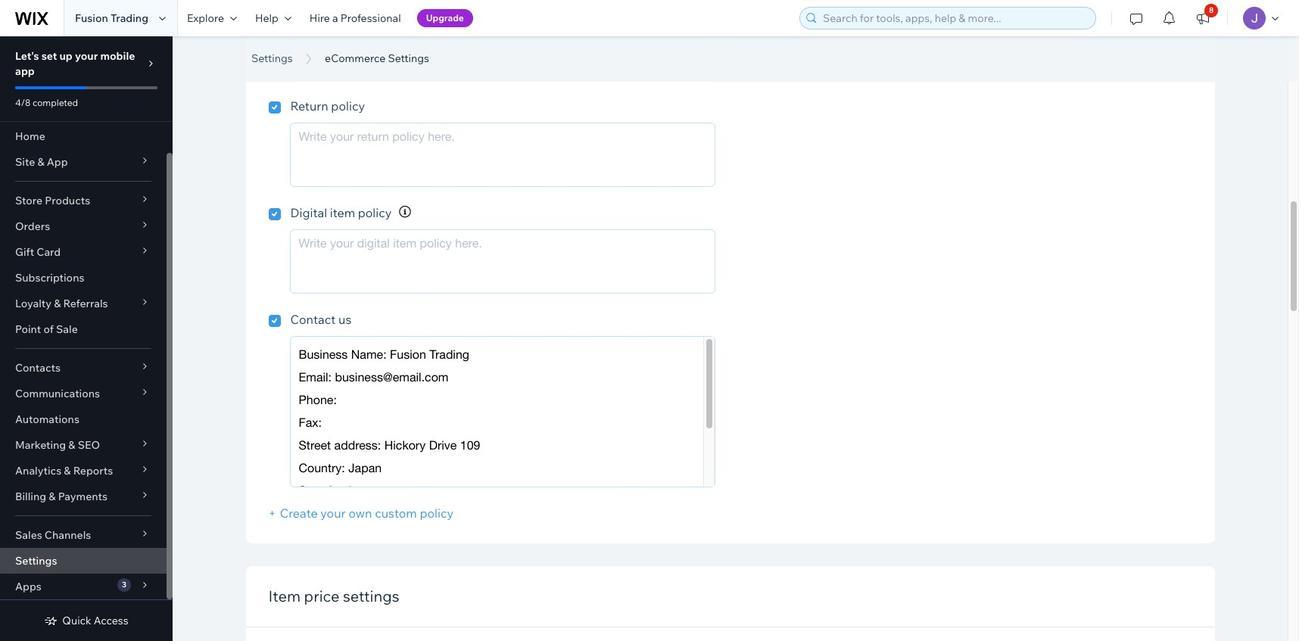 Task type: describe. For each thing, give the bounding box(es) containing it.
of
[[44, 323, 54, 336]]

access
[[94, 614, 128, 628]]

orders
[[15, 220, 50, 233]]

store
[[15, 194, 42, 208]]

professional
[[341, 11, 401, 25]]

products
[[45, 194, 90, 208]]

& for site
[[37, 155, 44, 169]]

channels
[[45, 529, 91, 542]]

gift card
[[15, 245, 61, 259]]

help
[[255, 11, 279, 25]]

subscriptions
[[15, 271, 84, 285]]

8
[[1210, 5, 1214, 15]]

site
[[15, 155, 35, 169]]

completed
[[33, 97, 78, 108]]

4/8 completed
[[15, 97, 78, 108]]

marketing & seo
[[15, 439, 100, 452]]

upgrade
[[426, 12, 464, 23]]

& for marketing
[[68, 439, 75, 452]]

1 vertical spatial settings link
[[0, 548, 167, 574]]

us
[[339, 312, 352, 327]]

ecommerce down hire a professional
[[325, 52, 386, 65]]

communications button
[[0, 381, 167, 407]]

fusion
[[75, 11, 108, 25]]

orders button
[[0, 214, 167, 239]]

sidebar element
[[0, 36, 173, 642]]

item price settings
[[268, 587, 400, 606]]

upgrade button
[[417, 9, 473, 27]]

point of sale
[[15, 323, 78, 336]]

Write your digital item policy here. text field
[[290, 230, 715, 294]]

return policy
[[290, 98, 365, 114]]

hire
[[310, 11, 330, 25]]

fusion trading
[[75, 11, 148, 25]]

billing & payments
[[15, 490, 108, 504]]

payments
[[58, 490, 108, 504]]

site & app button
[[0, 149, 167, 175]]

billing
[[15, 490, 46, 504]]

3
[[122, 580, 126, 590]]

automations
[[15, 413, 79, 426]]

Search for tools, apps, help & more... field
[[819, 8, 1091, 29]]

sale
[[56, 323, 78, 336]]

card
[[37, 245, 61, 259]]

point
[[15, 323, 41, 336]]

home link
[[0, 123, 167, 149]]

reports
[[73, 464, 113, 478]]

contact
[[290, 312, 336, 327]]

0 vertical spatial settings link
[[244, 51, 300, 66]]

sales channels button
[[0, 523, 167, 548]]

settings inside "sidebar" element
[[15, 554, 57, 568]]

create your own custom policy
[[280, 506, 454, 521]]

referrals
[[63, 297, 108, 311]]

let's set up your mobile app
[[15, 49, 135, 78]]

settings
[[343, 587, 400, 606]]

create
[[280, 506, 318, 521]]

loyalty & referrals
[[15, 297, 108, 311]]

seo
[[78, 439, 100, 452]]

0 vertical spatial policy
[[331, 98, 365, 114]]

contacts
[[15, 361, 61, 375]]

explore
[[187, 11, 224, 25]]

analytics & reports
[[15, 464, 113, 478]]

store products button
[[0, 188, 167, 214]]

automations link
[[0, 407, 167, 432]]

loyalty & referrals button
[[0, 291, 167, 317]]

4/8
[[15, 97, 30, 108]]

analytics & reports button
[[0, 458, 167, 484]]

subscriptions link
[[0, 265, 167, 291]]



Task type: vqa. For each thing, say whether or not it's contained in the screenshot.
Tab List
no



Task type: locate. For each thing, give the bounding box(es) containing it.
0 horizontal spatial settings link
[[0, 548, 167, 574]]

8 button
[[1187, 0, 1220, 36]]

return
[[290, 98, 329, 114]]

policy right custom on the left bottom
[[420, 506, 454, 521]]

set
[[41, 49, 57, 63]]

your inside let's set up your mobile app
[[75, 49, 98, 63]]

marketing
[[15, 439, 66, 452]]

& right billing
[[49, 490, 56, 504]]

gift
[[15, 245, 34, 259]]

sales
[[15, 529, 42, 542]]

communications
[[15, 387, 100, 401]]

gift card button
[[0, 239, 167, 265]]

& right loyalty at the left
[[54, 297, 61, 311]]

app
[[47, 155, 68, 169]]

0 horizontal spatial your
[[75, 49, 98, 63]]

analytics
[[15, 464, 61, 478]]

policy right return
[[331, 98, 365, 114]]

Write your return policy here. text field
[[290, 123, 715, 187]]

1 horizontal spatial settings link
[[244, 51, 300, 66]]

info tooltip image
[[399, 206, 411, 218]]

mobile
[[100, 49, 135, 63]]

ecommerce down a
[[251, 33, 409, 67]]

contacts button
[[0, 355, 167, 381]]

your right up
[[75, 49, 98, 63]]

quick
[[62, 614, 91, 628]]

loyalty
[[15, 297, 52, 311]]

point of sale link
[[0, 317, 167, 342]]

Write your privacy policy here. text field
[[290, 16, 715, 80]]

help button
[[246, 0, 301, 36]]

trading
[[111, 11, 148, 25]]

1 vertical spatial your
[[321, 506, 346, 521]]

home
[[15, 130, 45, 143]]

None text field
[[290, 336, 715, 488]]

1 horizontal spatial your
[[321, 506, 346, 521]]

let's
[[15, 49, 39, 63]]

1 vertical spatial policy
[[358, 205, 392, 220]]

& for billing
[[49, 490, 56, 504]]

sales channels
[[15, 529, 91, 542]]

your left own
[[321, 506, 346, 521]]

quick access
[[62, 614, 128, 628]]

& right site
[[37, 155, 44, 169]]

a
[[333, 11, 338, 25]]

own
[[349, 506, 372, 521]]

marketing & seo button
[[0, 432, 167, 458]]

& for analytics
[[64, 464, 71, 478]]

apps
[[15, 580, 41, 594]]

custom
[[375, 506, 417, 521]]

& left seo on the bottom of the page
[[68, 439, 75, 452]]

2 vertical spatial policy
[[420, 506, 454, 521]]

billing & payments button
[[0, 484, 167, 510]]

app
[[15, 64, 35, 78]]

digital item policy
[[290, 205, 392, 220]]

quick access button
[[44, 614, 128, 628]]

digital
[[290, 205, 327, 220]]

&
[[37, 155, 44, 169], [54, 297, 61, 311], [68, 439, 75, 452], [64, 464, 71, 478], [49, 490, 56, 504]]

settings link down channels at the bottom of page
[[0, 548, 167, 574]]

policy left "info tooltip" image
[[358, 205, 392, 220]]

your
[[75, 49, 98, 63], [321, 506, 346, 521]]

settings link
[[244, 51, 300, 66], [0, 548, 167, 574]]

hire a professional link
[[301, 0, 410, 36]]

settings
[[415, 33, 525, 67], [251, 52, 293, 65], [388, 52, 429, 65], [15, 554, 57, 568]]

site & app
[[15, 155, 68, 169]]

ecommerce settings
[[251, 33, 525, 67], [325, 52, 429, 65]]

up
[[59, 49, 73, 63]]

ecommerce
[[251, 33, 409, 67], [325, 52, 386, 65]]

& inside popup button
[[68, 439, 75, 452]]

contact us
[[290, 312, 352, 327]]

& left reports
[[64, 464, 71, 478]]

hire a professional
[[310, 11, 401, 25]]

price
[[304, 587, 340, 606]]

store products
[[15, 194, 90, 208]]

settings link down the help button
[[244, 51, 300, 66]]

item
[[330, 205, 355, 220]]

& for loyalty
[[54, 297, 61, 311]]

0 vertical spatial your
[[75, 49, 98, 63]]

item
[[268, 587, 301, 606]]



